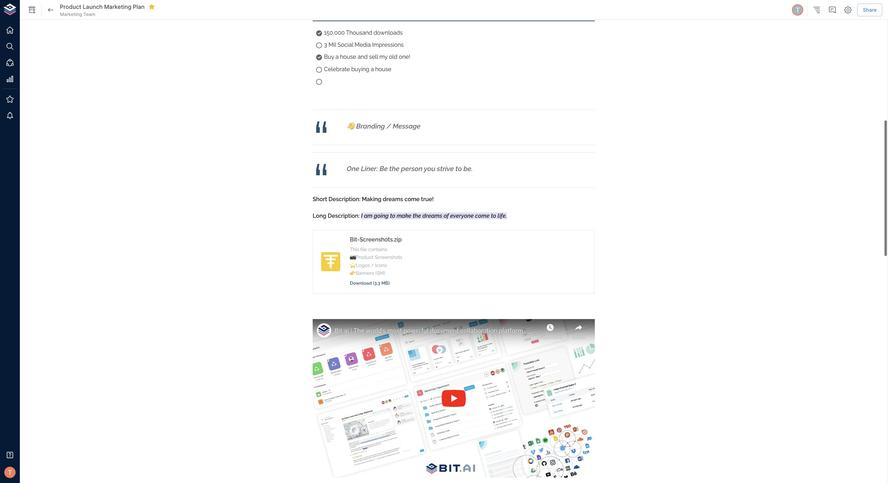 Task type: describe. For each thing, give the bounding box(es) containing it.
impressions
[[372, 41, 404, 48]]

0 vertical spatial /
[[387, 122, 391, 130]]

bit-
[[350, 237, 360, 244]]

be
[[380, 165, 388, 173]]

0 horizontal spatial t
[[8, 469, 12, 477]]

2 horizontal spatial to
[[491, 213, 497, 219]]

1 vertical spatial dreams
[[423, 213, 443, 219]]

description: for long
[[328, 213, 360, 219]]

product
[[60, 3, 81, 10]]

everyone
[[450, 213, 474, 219]]

one
[[347, 165, 360, 173]]

sell
[[369, 54, 378, 60]]

social
[[338, 41, 353, 48]]

show wiki image
[[28, 6, 36, 14]]

go back image
[[46, 6, 55, 14]]

150,000
[[324, 29, 345, 36]]

am
[[364, 213, 373, 219]]

/ inside bit-screenshots.zip this file contains: 📷product screenshots ⭐️logos / icons 👉banners (sm)
[[371, 263, 374, 268]]

old
[[389, 54, 398, 60]]

download ( 3.3 mb )
[[350, 281, 390, 286]]

👋 branding / message
[[347, 122, 421, 130]]

0 horizontal spatial to
[[390, 213, 396, 219]]

unchecked image for celebrate
[[316, 66, 323, 73]]

0 vertical spatial come
[[405, 196, 420, 203]]

👉banners
[[350, 271, 375, 276]]

screenshots
[[375, 255, 403, 260]]

3 mil social media impressions
[[324, 41, 404, 48]]

branding
[[356, 122, 385, 130]]

one liner: be the person you strive to be.
[[347, 165, 473, 173]]

0 vertical spatial the
[[390, 165, 400, 173]]

unchecked image for 3
[[316, 42, 323, 49]]

1 vertical spatial the
[[413, 213, 421, 219]]

be.
[[464, 165, 473, 173]]

remove favorite image
[[149, 4, 155, 10]]

📷product
[[350, 255, 374, 260]]

long description: i am going to make the dreams of everyone come to life.
[[313, 213, 507, 219]]

buying
[[352, 66, 370, 73]]

make
[[397, 213, 412, 219]]

0 horizontal spatial marketing
[[60, 11, 82, 17]]

0 vertical spatial house
[[340, 54, 356, 60]]

liner:
[[361, 165, 378, 173]]

one!
[[399, 54, 411, 60]]

and
[[358, 54, 368, 60]]

file
[[361, 247, 367, 253]]

comments image
[[829, 6, 837, 14]]

i
[[361, 213, 363, 219]]

0 horizontal spatial dreams
[[383, 196, 403, 203]]

1 horizontal spatial a
[[371, 66, 374, 73]]



Task type: locate. For each thing, give the bounding box(es) containing it.
share
[[864, 7, 877, 13]]

team
[[83, 11, 95, 17]]

this
[[350, 247, 359, 253]]

short description: making dreams come true!
[[313, 196, 434, 203]]

you
[[424, 165, 436, 173]]

/ left icons
[[371, 263, 374, 268]]

marketing team
[[60, 11, 95, 17]]

strive
[[437, 165, 454, 173]]

the
[[390, 165, 400, 173], [413, 213, 421, 219]]

2 unchecked image from the top
[[316, 66, 323, 73]]

1 vertical spatial house
[[376, 66, 392, 73]]

of
[[444, 213, 449, 219]]

0 vertical spatial a
[[336, 54, 339, 60]]

dreams up the make
[[383, 196, 403, 203]]

0 vertical spatial description:
[[329, 196, 361, 203]]

icons
[[375, 263, 387, 268]]

unchecked image left 3 on the left
[[316, 42, 323, 49]]

0 horizontal spatial t button
[[2, 465, 18, 481]]

1 horizontal spatial dreams
[[423, 213, 443, 219]]

unchecked image
[[316, 42, 323, 49], [316, 66, 323, 73]]

t
[[796, 6, 800, 14], [8, 469, 12, 477]]

a
[[336, 54, 339, 60], [371, 66, 374, 73]]

table of contents image
[[813, 6, 822, 14]]

a right buy
[[336, 54, 339, 60]]

3
[[324, 41, 327, 48]]

0 vertical spatial unchecked image
[[316, 42, 323, 49]]

unchecked image up unchecked icon
[[316, 66, 323, 73]]

1 horizontal spatial marketing
[[104, 3, 131, 10]]

marketing down product at the left top of page
[[60, 11, 82, 17]]

1 vertical spatial /
[[371, 263, 374, 268]]

(
[[373, 281, 375, 286]]

true!
[[421, 196, 434, 203]]

contains:
[[369, 247, 388, 253]]

come left life.
[[475, 213, 490, 219]]

⭐️logos
[[350, 263, 370, 268]]

)
[[389, 281, 390, 286]]

come
[[405, 196, 420, 203], [475, 213, 490, 219]]

1 horizontal spatial house
[[376, 66, 392, 73]]

(sm)
[[376, 271, 385, 276]]

1 horizontal spatial to
[[456, 165, 462, 173]]

celebrate buying a house
[[324, 66, 392, 73]]

going
[[374, 213, 389, 219]]

short
[[313, 196, 327, 203]]

media
[[355, 41, 371, 48]]

/
[[387, 122, 391, 130], [371, 263, 374, 268]]

marketing left plan
[[104, 3, 131, 10]]

0 horizontal spatial house
[[340, 54, 356, 60]]

buy
[[324, 54, 334, 60]]

come left "true!"
[[405, 196, 420, 203]]

thousand
[[346, 29, 372, 36]]

settings image
[[844, 6, 853, 14]]

description:
[[329, 196, 361, 203], [328, 213, 360, 219]]

1 vertical spatial description:
[[328, 213, 360, 219]]

mb
[[382, 281, 389, 286]]

1 horizontal spatial come
[[475, 213, 490, 219]]

dreams
[[383, 196, 403, 203], [423, 213, 443, 219]]

1 vertical spatial unchecked image
[[316, 66, 323, 73]]

downloads
[[374, 29, 403, 36]]

to left life.
[[491, 213, 497, 219]]

1 vertical spatial a
[[371, 66, 374, 73]]

description: left i
[[328, 213, 360, 219]]

checked image
[[316, 30, 323, 37]]

unchecked image
[[316, 78, 323, 86]]

marketing team link
[[60, 11, 95, 17]]

description: right the short
[[329, 196, 361, 203]]

house down my
[[376, 66, 392, 73]]

share button
[[858, 3, 883, 16]]

1 vertical spatial t button
[[2, 465, 18, 481]]

150,000 thousand downloads
[[324, 29, 403, 36]]

0 horizontal spatial the
[[390, 165, 400, 173]]

checked image
[[316, 54, 323, 61]]

product launch marketing plan
[[60, 3, 145, 10]]

house down social
[[340, 54, 356, 60]]

my
[[380, 54, 388, 60]]

3.3
[[375, 281, 380, 286]]

to
[[456, 165, 462, 173], [390, 213, 396, 219], [491, 213, 497, 219]]

celebrate
[[324, 66, 350, 73]]

1 horizontal spatial the
[[413, 213, 421, 219]]

making
[[362, 196, 382, 203]]

1 horizontal spatial /
[[387, 122, 391, 130]]

person
[[401, 165, 423, 173]]

long
[[313, 213, 327, 219]]

screenshots.zip
[[360, 237, 402, 244]]

mil
[[329, 41, 336, 48]]

0 vertical spatial dreams
[[383, 196, 403, 203]]

t button
[[792, 3, 805, 17], [2, 465, 18, 481]]

the right the make
[[413, 213, 421, 219]]

marketing
[[104, 3, 131, 10], [60, 11, 82, 17]]

a right buying
[[371, 66, 374, 73]]

house
[[340, 54, 356, 60], [376, 66, 392, 73]]

0 horizontal spatial /
[[371, 263, 374, 268]]

0 vertical spatial t
[[796, 6, 800, 14]]

plan
[[133, 3, 145, 10]]

buy a house and sell my old one!
[[324, 54, 411, 60]]

dreams left 'of'
[[423, 213, 443, 219]]

to left be.
[[456, 165, 462, 173]]

/ left message on the left
[[387, 122, 391, 130]]

1 vertical spatial marketing
[[60, 11, 82, 17]]

1 horizontal spatial t
[[796, 6, 800, 14]]

0 horizontal spatial come
[[405, 196, 420, 203]]

1 unchecked image from the top
[[316, 42, 323, 49]]

0 horizontal spatial a
[[336, 54, 339, 60]]

life.
[[498, 213, 507, 219]]

the right be
[[390, 165, 400, 173]]

to left the make
[[390, 213, 396, 219]]

bit-screenshots.zip this file contains: 📷product screenshots ⭐️logos / icons 👉banners (sm)
[[350, 237, 403, 276]]

1 vertical spatial come
[[475, 213, 490, 219]]

message
[[393, 122, 421, 130]]

0 vertical spatial t button
[[792, 3, 805, 17]]

1 horizontal spatial t button
[[792, 3, 805, 17]]

0 vertical spatial marketing
[[104, 3, 131, 10]]

download
[[350, 281, 372, 286]]

1 vertical spatial t
[[8, 469, 12, 477]]

launch
[[83, 3, 103, 10]]

description: for short
[[329, 196, 361, 203]]

👋
[[347, 122, 355, 130]]



Task type: vqa. For each thing, say whether or not it's contained in the screenshot.
third Burton from the top of the page
no



